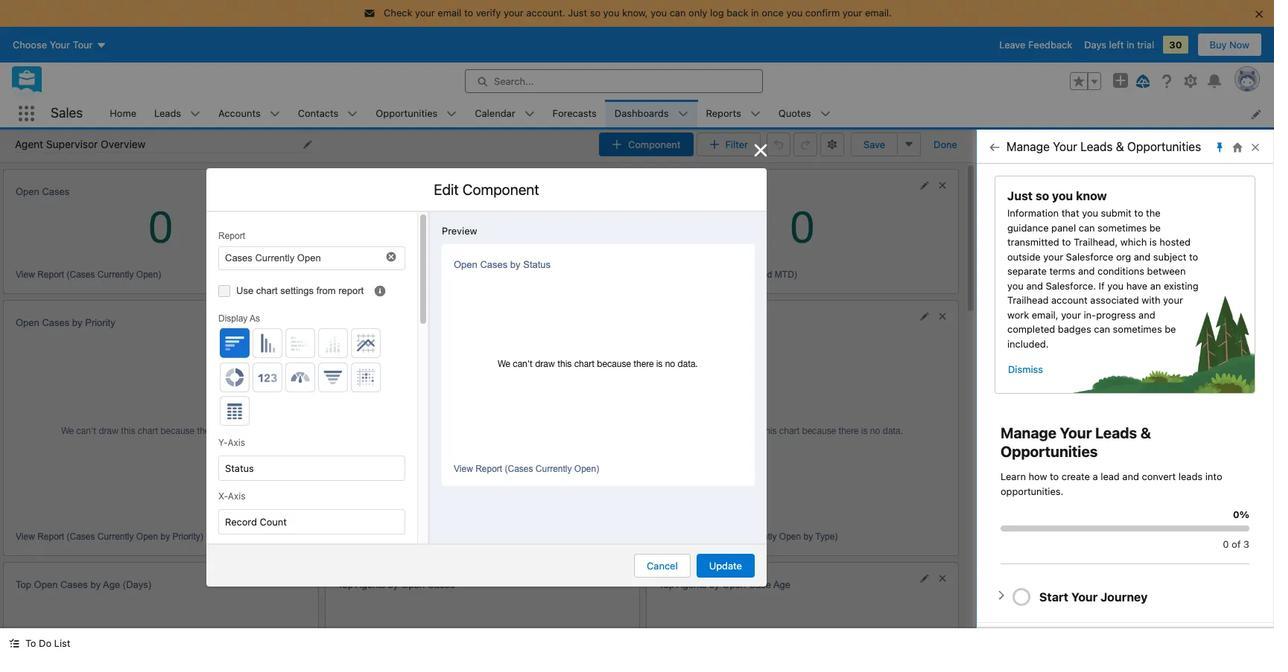Task type: locate. For each thing, give the bounding box(es) containing it.
and up trailhead
[[1027, 280, 1043, 292]]

just right "account." at top left
[[568, 7, 587, 19]]

progress bar
[[1013, 589, 1031, 607]]

be down existing
[[1165, 323, 1176, 335]]

group
[[1070, 72, 1102, 90]]

just
[[568, 7, 587, 19], [1008, 189, 1033, 203]]

can left "only"
[[670, 7, 686, 19]]

lead
[[1101, 471, 1120, 483]]

and inside learn how to create a lead and convert leads into opportunities.
[[1123, 471, 1140, 483]]

2 horizontal spatial opportunities
[[1128, 140, 1202, 154]]

org
[[1116, 251, 1131, 263]]

accounts link
[[210, 100, 270, 127]]

once
[[762, 7, 784, 19]]

quotes
[[779, 107, 811, 119]]

1 horizontal spatial &
[[1141, 425, 1151, 442]]

list
[[101, 100, 1274, 127]]

1 horizontal spatial just
[[1008, 189, 1033, 203]]

just up information
[[1008, 189, 1033, 203]]

opportunities
[[376, 107, 438, 119], [1128, 140, 1202, 154], [1001, 443, 1098, 461]]

2 vertical spatial opportunities
[[1001, 443, 1098, 461]]

sometimes down submit
[[1098, 222, 1147, 234]]

1 vertical spatial opportunities
[[1128, 140, 1202, 154]]

calendar
[[475, 107, 515, 119]]

sometimes down progress
[[1113, 323, 1162, 335]]

1 vertical spatial your
[[1060, 425, 1092, 442]]

your inside 'manage your leads & opportunities'
[[1060, 425, 1092, 442]]

leads link
[[145, 100, 190, 127]]

so left know,
[[590, 7, 601, 19]]

to do list button
[[0, 629, 79, 659]]

back
[[727, 7, 749, 19]]

your left email
[[415, 7, 435, 19]]

leads
[[154, 107, 181, 119], [1081, 140, 1113, 154], [1096, 425, 1138, 442]]

to
[[464, 7, 473, 19], [1135, 207, 1144, 219], [1062, 236, 1071, 248], [1189, 251, 1199, 263], [1050, 471, 1059, 483]]

in right back
[[751, 7, 759, 19]]

you right the once
[[787, 7, 803, 19]]

email,
[[1032, 309, 1059, 321]]

have
[[1127, 280, 1148, 292]]

with
[[1142, 294, 1161, 306]]

can
[[670, 7, 686, 19], [1079, 222, 1095, 234], [1094, 323, 1111, 335]]

trailhead
[[1008, 294, 1049, 306]]

to left the
[[1135, 207, 1144, 219]]

0 horizontal spatial opportunities
[[376, 107, 438, 119]]

0 vertical spatial just
[[568, 7, 587, 19]]

you
[[603, 7, 620, 19], [651, 7, 667, 19], [787, 7, 803, 19], [1052, 189, 1073, 203], [1082, 207, 1099, 219], [1008, 280, 1024, 292], [1108, 280, 1124, 292]]

0 vertical spatial your
[[1053, 140, 1078, 154]]

information
[[1008, 207, 1059, 219]]

leads list item
[[145, 100, 210, 127]]

contacts
[[298, 107, 339, 119]]

can down in-
[[1094, 323, 1111, 335]]

your
[[415, 7, 435, 19], [504, 7, 524, 19], [843, 7, 863, 19], [1044, 251, 1064, 263], [1164, 294, 1183, 306], [1061, 309, 1081, 321]]

2 vertical spatial leads
[[1096, 425, 1138, 442]]

manage your leads & opportunities up create
[[1001, 425, 1151, 461]]

hosted
[[1160, 236, 1191, 248]]

know,
[[622, 7, 648, 19]]

can for know
[[1079, 222, 1095, 234]]

your right start
[[1072, 591, 1098, 604]]

0 vertical spatial be
[[1150, 222, 1161, 234]]

terms
[[1050, 265, 1076, 277]]

can up trailhead,
[[1079, 222, 1095, 234]]

in
[[751, 7, 759, 19], [1127, 38, 1135, 50]]

and right 'lead'
[[1123, 471, 1140, 483]]

manage your leads & opportunities up know
[[1007, 140, 1202, 154]]

panel
[[1052, 222, 1076, 234]]

in right left
[[1127, 38, 1135, 50]]

your
[[1053, 140, 1078, 154], [1060, 425, 1092, 442], [1072, 591, 1098, 604]]

days
[[1085, 38, 1107, 50]]

dismiss
[[1008, 364, 1043, 376]]

leave
[[1000, 38, 1026, 50]]

& up convert
[[1141, 425, 1151, 442]]

start your journey
[[1040, 591, 1148, 604]]

to right 'how'
[[1050, 471, 1059, 483]]

home
[[110, 107, 136, 119]]

be down the
[[1150, 222, 1161, 234]]

your up know
[[1053, 140, 1078, 154]]

you right know,
[[651, 7, 667, 19]]

can for to
[[670, 7, 686, 19]]

1 vertical spatial can
[[1079, 222, 1095, 234]]

and down which
[[1134, 251, 1151, 263]]

you down know
[[1082, 207, 1099, 219]]

just inside just so you know information that you submit to the guidance panel can sometimes be transmitted to trailhead, which is hosted outside your salesforce org and subject to separate terms and conditions between you and salesforce. if you have an existing trailhead account associated with your work email, your in-progress and completed badges can sometimes be included.
[[1008, 189, 1033, 203]]

manage your leads & opportunities
[[1007, 140, 1202, 154], [1001, 425, 1151, 461]]

0 vertical spatial can
[[670, 7, 686, 19]]

a
[[1093, 471, 1098, 483]]

manage up 'how'
[[1001, 425, 1057, 442]]

1 horizontal spatial in
[[1127, 38, 1135, 50]]

your up create
[[1060, 425, 1092, 442]]

0 vertical spatial sometimes
[[1098, 222, 1147, 234]]

2 vertical spatial your
[[1072, 591, 1098, 604]]

buy
[[1210, 38, 1227, 50]]

your down account
[[1061, 309, 1081, 321]]

to down panel
[[1062, 236, 1071, 248]]

0 horizontal spatial &
[[1116, 140, 1124, 154]]

0 vertical spatial in
[[751, 7, 759, 19]]

progress bar progress bar
[[1001, 526, 1250, 532]]

email.
[[865, 7, 892, 19]]

manage
[[1007, 140, 1050, 154], [1001, 425, 1057, 442]]

leads up 'lead'
[[1096, 425, 1138, 442]]

you down separate
[[1008, 280, 1024, 292]]

1 horizontal spatial so
[[1036, 189, 1050, 203]]

which
[[1121, 236, 1147, 248]]

trailhead,
[[1074, 236, 1118, 248]]

so up information
[[1036, 189, 1050, 203]]

1 vertical spatial just
[[1008, 189, 1033, 203]]

1 horizontal spatial be
[[1165, 323, 1176, 335]]

sometimes
[[1098, 222, 1147, 234], [1113, 323, 1162, 335]]

leave feedback link
[[1000, 38, 1073, 50]]

quotes list item
[[770, 100, 840, 127]]

leads right home
[[154, 107, 181, 119]]

contacts list item
[[289, 100, 367, 127]]

so
[[590, 7, 601, 19], [1036, 189, 1050, 203]]

1 horizontal spatial opportunities
[[1001, 443, 1098, 461]]

learn
[[1001, 471, 1026, 483]]

conditions
[[1098, 265, 1145, 277]]

0 vertical spatial opportunities
[[376, 107, 438, 119]]

convert
[[1142, 471, 1176, 483]]

0 horizontal spatial so
[[590, 7, 601, 19]]

0%
[[1233, 509, 1250, 521]]

to do list
[[25, 638, 70, 650]]

opportunities list item
[[367, 100, 466, 127]]

& up submit
[[1116, 140, 1124, 154]]

learn how to create a lead and convert leads into opportunities.
[[1001, 471, 1223, 497]]

1 vertical spatial be
[[1165, 323, 1176, 335]]

to right email
[[464, 7, 473, 19]]

0 vertical spatial leads
[[154, 107, 181, 119]]

salesforce.
[[1046, 280, 1096, 292]]

work
[[1008, 309, 1029, 321]]

1 vertical spatial so
[[1036, 189, 1050, 203]]

1 vertical spatial manage your leads & opportunities
[[1001, 425, 1151, 461]]

journey
[[1101, 591, 1148, 604]]

accounts list item
[[210, 100, 289, 127]]

0 horizontal spatial be
[[1150, 222, 1161, 234]]

associated
[[1091, 294, 1139, 306]]

if
[[1099, 280, 1105, 292]]

sales
[[51, 105, 83, 121]]

and down salesforce
[[1078, 265, 1095, 277]]

0 vertical spatial manage your leads & opportunities
[[1007, 140, 1202, 154]]

0 vertical spatial so
[[590, 7, 601, 19]]

days left in trial
[[1085, 38, 1155, 50]]

leave feedback
[[1000, 38, 1073, 50]]

your down existing
[[1164, 294, 1183, 306]]

guidance
[[1008, 222, 1049, 234]]

0% status
[[1001, 499, 1250, 552]]

separate
[[1008, 265, 1047, 277]]

leads up know
[[1081, 140, 1113, 154]]

1 vertical spatial leads
[[1081, 140, 1113, 154]]

manage up information
[[1007, 140, 1050, 154]]

1 vertical spatial sometimes
[[1113, 323, 1162, 335]]

in-
[[1084, 309, 1096, 321]]



Task type: vqa. For each thing, say whether or not it's contained in the screenshot.
Progress Bar
yes



Task type: describe. For each thing, give the bounding box(es) containing it.
submit
[[1101, 207, 1132, 219]]

quotes link
[[770, 100, 820, 127]]

home link
[[101, 100, 145, 127]]

confirm
[[806, 7, 840, 19]]

start
[[1040, 591, 1069, 604]]

salesforce
[[1066, 251, 1114, 263]]

outside
[[1008, 251, 1041, 263]]

accounts
[[218, 107, 261, 119]]

your left the email.
[[843, 7, 863, 19]]

just so you know information that you submit to the guidance panel can sometimes be transmitted to trailhead, which is hosted outside your salesforce org and subject to separate terms and conditions between you and salesforce. if you have an existing trailhead account associated with your work email, your in-progress and completed badges can sometimes be included.
[[1008, 189, 1199, 350]]

that
[[1062, 207, 1080, 219]]

you right the if
[[1108, 280, 1124, 292]]

to inside learn how to create a lead and convert leads into opportunities.
[[1050, 471, 1059, 483]]

contacts link
[[289, 100, 348, 127]]

know
[[1076, 189, 1107, 203]]

account.
[[526, 7, 566, 19]]

1 vertical spatial manage
[[1001, 425, 1057, 442]]

list containing home
[[101, 100, 1274, 127]]

0 horizontal spatial in
[[751, 7, 759, 19]]

into
[[1206, 471, 1223, 483]]

start your journey button
[[1040, 590, 1148, 605]]

progress
[[1096, 309, 1136, 321]]

reports
[[706, 107, 741, 119]]

to
[[25, 638, 36, 650]]

so inside just so you know information that you submit to the guidance panel can sometimes be transmitted to trailhead, which is hosted outside your salesforce org and subject to separate terms and conditions between you and salesforce. if you have an existing trailhead account associated with your work email, your in-progress and completed badges can sometimes be included.
[[1036, 189, 1050, 203]]

your up terms
[[1044, 251, 1064, 263]]

0 vertical spatial manage
[[1007, 140, 1050, 154]]

account
[[1052, 294, 1088, 306]]

do
[[39, 638, 51, 650]]

trial
[[1137, 38, 1155, 50]]

email
[[438, 7, 462, 19]]

forecasts
[[553, 107, 597, 119]]

opportunities.
[[1001, 486, 1064, 497]]

30
[[1169, 38, 1182, 50]]

only
[[689, 7, 708, 19]]

reports link
[[697, 100, 750, 127]]

leads inside list item
[[154, 107, 181, 119]]

list
[[54, 638, 70, 650]]

you up that
[[1052, 189, 1073, 203]]

dashboards
[[615, 107, 669, 119]]

is
[[1150, 236, 1157, 248]]

opportunities inside list item
[[376, 107, 438, 119]]

and down with
[[1139, 309, 1156, 321]]

reports list item
[[697, 100, 770, 127]]

between
[[1147, 265, 1186, 277]]

forecasts link
[[544, 100, 606, 127]]

dashboards link
[[606, 100, 678, 127]]

search... button
[[465, 69, 763, 93]]

create
[[1062, 471, 1090, 483]]

transmitted
[[1008, 236, 1060, 248]]

check
[[384, 7, 413, 19]]

dismiss button
[[1008, 358, 1044, 382]]

opportunities link
[[367, 100, 447, 127]]

text default image
[[9, 639, 19, 649]]

feedback
[[1029, 38, 1073, 50]]

buy now button
[[1197, 32, 1263, 56]]

completed
[[1008, 323, 1056, 335]]

existing
[[1164, 280, 1199, 292]]

subject
[[1154, 251, 1187, 263]]

verify
[[476, 7, 501, 19]]

check your email to verify your account. just so you know, you can only log back in once you confirm your email.
[[384, 7, 892, 19]]

2 vertical spatial can
[[1094, 323, 1111, 335]]

to down hosted
[[1189, 251, 1199, 263]]

your inside dropdown button
[[1072, 591, 1098, 604]]

buy now
[[1210, 38, 1250, 50]]

badges
[[1058, 323, 1092, 335]]

calendar list item
[[466, 100, 544, 127]]

an
[[1151, 280, 1161, 292]]

search...
[[494, 75, 534, 87]]

your right verify
[[504, 7, 524, 19]]

1 vertical spatial &
[[1141, 425, 1151, 442]]

now
[[1230, 38, 1250, 50]]

left
[[1109, 38, 1124, 50]]

leads
[[1179, 471, 1203, 483]]

you left know,
[[603, 7, 620, 19]]

calendar link
[[466, 100, 524, 127]]

included.
[[1008, 338, 1049, 350]]

0 horizontal spatial just
[[568, 7, 587, 19]]

the
[[1146, 207, 1161, 219]]

1 vertical spatial in
[[1127, 38, 1135, 50]]

0 vertical spatial &
[[1116, 140, 1124, 154]]

dashboards list item
[[606, 100, 697, 127]]



